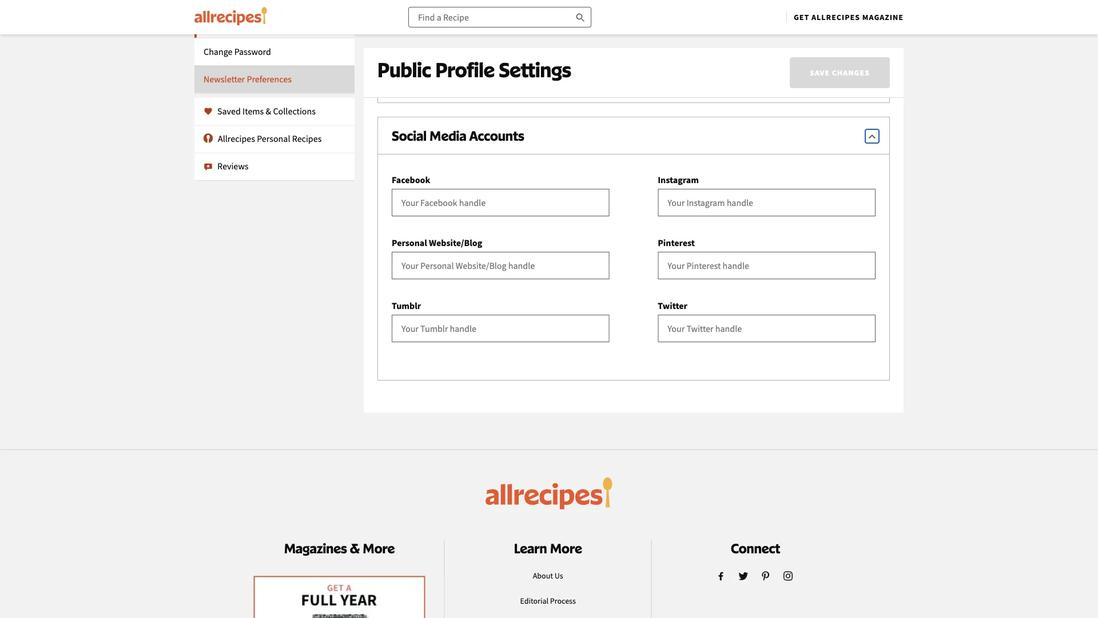 Task type: locate. For each thing, give the bounding box(es) containing it.
profile up password
[[233, 19, 260, 31]]

public profile settings up password
[[206, 19, 295, 31]]

us
[[555, 570, 563, 581]]

allrecipes up reviews
[[218, 133, 255, 144]]

editorial
[[520, 595, 549, 606]]

change password link
[[195, 38, 355, 66]]

password
[[234, 46, 271, 58]]

0 horizontal spatial about
[[392, 76, 429, 92]]

1 horizontal spatial more
[[550, 540, 582, 556]]

allrecipes personal recipes
[[218, 133, 322, 144]]

1 vertical spatial personal
[[392, 237, 427, 248]]

a
[[462, 34, 467, 46]]

0 horizontal spatial public profile settings
[[206, 19, 295, 31]]

1 vertical spatial public
[[378, 57, 431, 82]]

0 horizontal spatial more
[[363, 540, 395, 556]]

editorial process link
[[520, 595, 576, 606]]

editorial process
[[520, 595, 576, 606]]

collections
[[273, 106, 316, 117]]

public
[[468, 34, 494, 46]]

personal
[[257, 133, 290, 144], [392, 237, 427, 248]]

1 horizontal spatial public profile settings
[[378, 57, 572, 82]]

public profile settings down public
[[378, 57, 572, 82]]

newsletter preferences
[[204, 74, 292, 85]]

magazines
[[284, 540, 347, 556]]

0 horizontal spatial public
[[206, 19, 231, 31]]

share on facebook (opens in a new window) image
[[712, 567, 730, 585]]

public down 'opt'
[[378, 57, 431, 82]]

public profile settings
[[206, 19, 295, 31], [378, 57, 572, 82]]

personal down saved items & collections link
[[257, 133, 290, 144]]

about inside footer element
[[533, 570, 553, 581]]

opt
[[390, 34, 405, 46]]

1 vertical spatial chevron image
[[866, 129, 880, 143]]

1 vertical spatial settings
[[499, 57, 572, 82]]

1 horizontal spatial profile
[[436, 57, 495, 82]]

get
[[794, 12, 810, 22]]

1 vertical spatial &
[[350, 540, 360, 556]]

opt out of having a public profile
[[390, 34, 522, 46]]

1 vertical spatial profile
[[436, 57, 495, 82]]

share on instagram (opens in a new window) image
[[779, 567, 798, 585]]

settings up change password link
[[262, 19, 295, 31]]

profile
[[233, 19, 260, 31], [436, 57, 495, 82]]

share on pinterest (opens in a new window) image
[[757, 567, 775, 585]]

magazines & more
[[284, 540, 395, 556]]

2 chevron image from the top
[[866, 129, 880, 143]]

public profile settings link
[[195, 11, 355, 38]]

accounts
[[469, 127, 524, 144]]

1 vertical spatial about
[[533, 570, 553, 581]]

0 horizontal spatial &
[[266, 106, 271, 117]]

0 horizontal spatial allrecipes
[[218, 133, 255, 144]]

about
[[392, 76, 429, 92], [533, 570, 553, 581]]

process
[[550, 595, 576, 606]]

profile down a
[[436, 57, 495, 82]]

get allrecipes magazine link
[[794, 12, 904, 22]]

0 vertical spatial settings
[[262, 19, 295, 31]]

1 horizontal spatial &
[[350, 540, 360, 556]]

& right the items
[[266, 106, 271, 117]]

saved items & collections link
[[195, 98, 355, 125]]

allrecipes
[[812, 12, 861, 22], [218, 133, 255, 144]]

pinterest
[[658, 237, 695, 248]]

1 chevron image from the top
[[866, 78, 880, 92]]

about for about me
[[392, 76, 429, 92]]

1 horizontal spatial allrecipes
[[812, 12, 861, 22]]

instagram
[[658, 174, 699, 185]]

& right "magazines"
[[350, 540, 360, 556]]

0 horizontal spatial settings
[[262, 19, 295, 31]]

Tumblr field
[[392, 315, 610, 342]]

1 horizontal spatial personal
[[392, 237, 427, 248]]

0 vertical spatial chevron image
[[866, 78, 880, 92]]

public inside the public profile settings link
[[206, 19, 231, 31]]

about us link
[[533, 570, 563, 581]]

magazines & more image
[[254, 576, 425, 618]]

facebook
[[392, 174, 430, 185]]

settings
[[262, 19, 295, 31], [499, 57, 572, 82]]

about for about us
[[533, 570, 553, 581]]

chevron image
[[866, 78, 880, 92], [866, 129, 880, 143]]

allrecipes right get
[[812, 12, 861, 22]]

1 vertical spatial public profile settings
[[378, 57, 572, 82]]

website/blog
[[429, 237, 482, 248]]

public
[[206, 19, 231, 31], [378, 57, 431, 82]]

0 horizontal spatial profile
[[233, 19, 260, 31]]

get allrecipes magazine
[[794, 12, 904, 22]]

more
[[363, 540, 395, 556], [550, 540, 582, 556]]

about me
[[392, 76, 451, 92]]

about left me
[[392, 76, 429, 92]]

settings down profile
[[499, 57, 572, 82]]

reviews link
[[195, 152, 355, 180]]

share on twitter (opens in a new window) image
[[734, 567, 753, 585]]

personal left website/blog
[[392, 237, 427, 248]]

0 vertical spatial &
[[266, 106, 271, 117]]

0 vertical spatial public
[[206, 19, 231, 31]]

newsletter
[[204, 74, 245, 85]]

0 vertical spatial about
[[392, 76, 429, 92]]

Twitter field
[[658, 315, 876, 342]]

&
[[266, 106, 271, 117], [350, 540, 360, 556]]

0 vertical spatial profile
[[233, 19, 260, 31]]

public up change
[[206, 19, 231, 31]]

1 horizontal spatial about
[[533, 570, 553, 581]]

about left us
[[533, 570, 553, 581]]

0 horizontal spatial personal
[[257, 133, 290, 144]]

1 vertical spatial allrecipes
[[218, 133, 255, 144]]



Task type: vqa. For each thing, say whether or not it's contained in the screenshot.
NAVIGATION
no



Task type: describe. For each thing, give the bounding box(es) containing it.
chevron image for about me
[[866, 78, 880, 92]]

chevron image for social media accounts
[[866, 129, 880, 143]]

about us
[[533, 570, 563, 581]]

footer element
[[235, 539, 864, 618]]

learn more
[[514, 540, 582, 556]]

1 horizontal spatial public
[[378, 57, 431, 82]]

having
[[432, 34, 460, 46]]

connect
[[731, 540, 781, 556]]

& inside footer element
[[350, 540, 360, 556]]

tumblr
[[392, 300, 421, 311]]

personal website/blog
[[392, 237, 482, 248]]

out
[[407, 34, 421, 46]]

recipes
[[292, 133, 322, 144]]

1 horizontal spatial settings
[[499, 57, 572, 82]]

saved items & collections
[[217, 106, 316, 117]]

2 more from the left
[[550, 540, 582, 556]]

magazine
[[863, 12, 904, 22]]

twitter
[[658, 300, 688, 311]]

0 vertical spatial allrecipes
[[812, 12, 861, 22]]

me
[[432, 76, 451, 92]]

Instagram field
[[658, 189, 876, 216]]

of
[[422, 34, 431, 46]]

social
[[392, 127, 427, 144]]

profile
[[495, 34, 522, 46]]

Personal Website/Blog field
[[392, 252, 610, 279]]

change
[[204, 46, 233, 58]]

0 vertical spatial personal
[[257, 133, 290, 144]]

1 more from the left
[[363, 540, 395, 556]]

saved
[[217, 106, 241, 117]]

Facebook field
[[392, 189, 610, 216]]

preferences
[[247, 74, 292, 85]]

change password
[[204, 46, 271, 58]]

reviews
[[217, 161, 249, 172]]

newsletter preferences link
[[195, 66, 355, 93]]

allrecipes personal recipes link
[[195, 125, 355, 152]]

media
[[430, 127, 467, 144]]

Pinterest field
[[658, 252, 876, 279]]

social media accounts
[[392, 127, 524, 144]]

0 vertical spatial public profile settings
[[206, 19, 295, 31]]

Search text field
[[409, 7, 592, 27]]

items
[[243, 106, 264, 117]]

learn
[[514, 540, 547, 556]]



